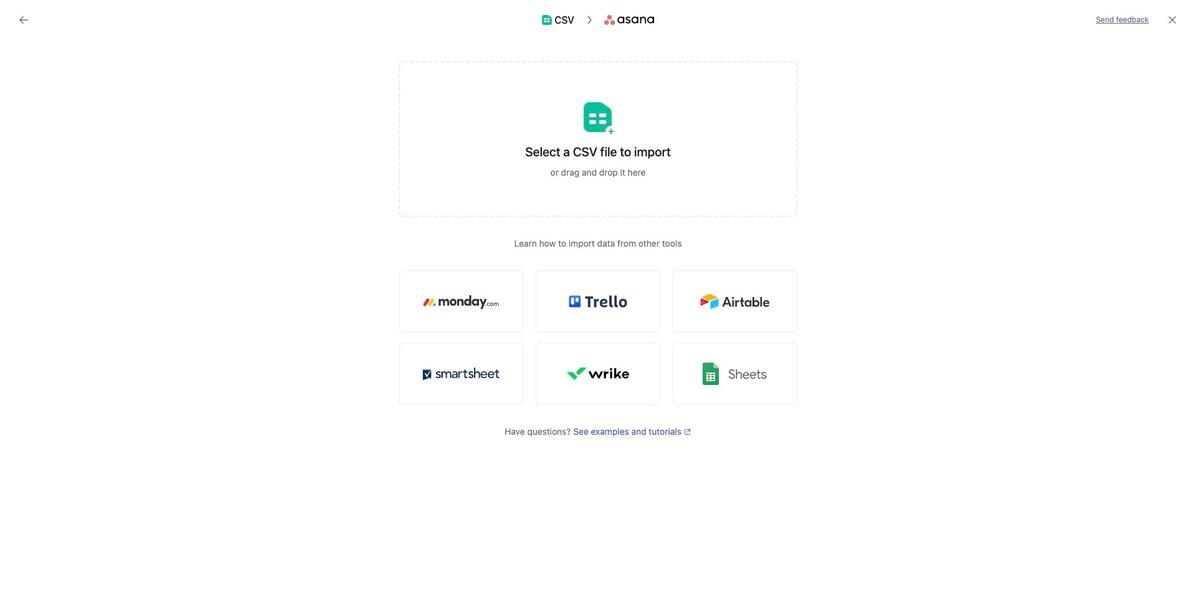 Task type: locate. For each thing, give the bounding box(es) containing it.
close this dialog image
[[1167, 15, 1177, 25]]

asana logo image
[[604, 15, 654, 25]]



Task type: describe. For each thing, give the bounding box(es) containing it.
go back image
[[19, 15, 29, 25]]

hide sidebar image
[[16, 10, 26, 20]]



Task type: vqa. For each thing, say whether or not it's contained in the screenshot.
2nd Open user profile icon from the bottom
no



